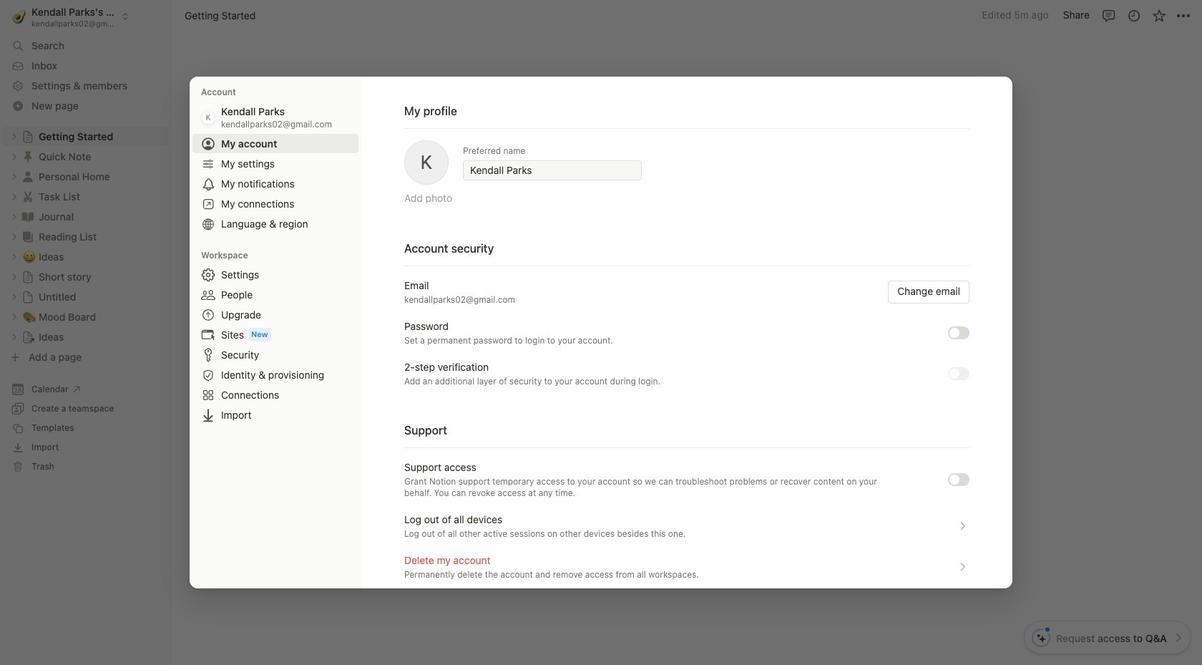 Task type: describe. For each thing, give the bounding box(es) containing it.
favorite image
[[1152, 8, 1167, 23]]

👉 image
[[435, 450, 450, 468]]

comments image
[[1102, 8, 1117, 23]]

🥑 image
[[12, 7, 26, 25]]

👋 image
[[435, 158, 450, 176]]



Task type: vqa. For each thing, say whether or not it's contained in the screenshot.
Favorite "icon"
yes



Task type: locate. For each thing, give the bounding box(es) containing it.
None text field
[[470, 163, 635, 178]]

updates image
[[1127, 8, 1142, 23]]



